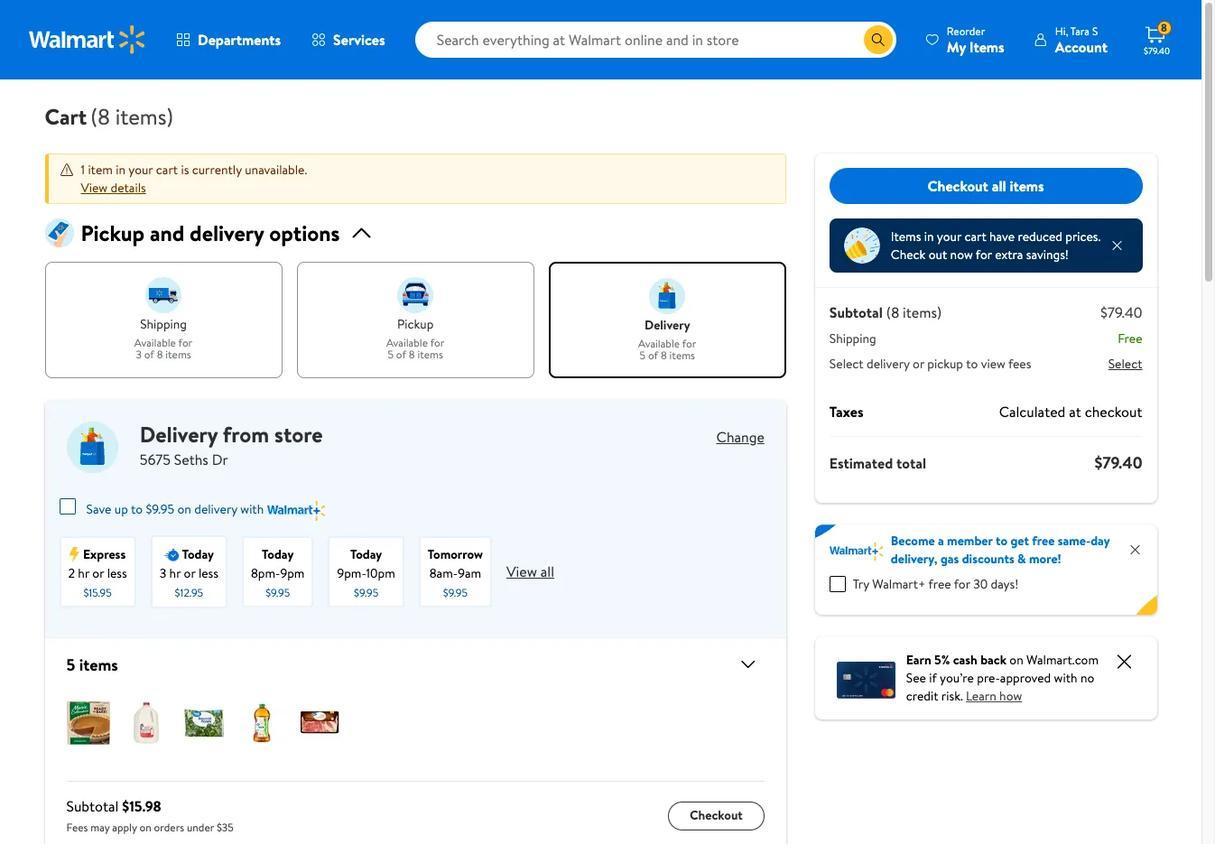 Task type: describe. For each thing, give the bounding box(es) containing it.
days!
[[991, 575, 1019, 593]]

prices.
[[1066, 228, 1101, 246]]

8am-
[[430, 564, 458, 582]]

may
[[91, 820, 110, 835]]

3 inside shipping available for 3 of 8 items
[[136, 347, 142, 362]]

or for to
[[913, 355, 925, 373]]

item
[[88, 161, 113, 179]]

items up marie callender's pumpkin pie, 36 oz (frozen) with addon services image
[[79, 653, 118, 676]]

$79.40 for estimated total
[[1095, 451, 1143, 474]]

for for delivery
[[682, 335, 697, 351]]

tomorrow 8am-9am $9.95
[[428, 545, 483, 600]]

alert containing 1 item in your cart is currently unavailable.
[[45, 154, 786, 204]]

all for view
[[541, 562, 554, 582]]

reorder
[[947, 23, 985, 38]]

great value 100% apple juice, 96 fl oz with addon services image
[[240, 702, 283, 745]]

express
[[83, 545, 126, 563]]

have
[[990, 228, 1015, 246]]

subtotal (8 items)
[[830, 302, 942, 322]]

of for shipping
[[144, 347, 154, 362]]

8 $79.40
[[1144, 20, 1170, 57]]

subtotal for subtotal (8 items)
[[830, 302, 883, 322]]

fees
[[66, 820, 88, 835]]

3 hr or less $12.95
[[160, 565, 219, 601]]

check
[[891, 246, 926, 264]]

departments
[[198, 30, 281, 50]]

learn
[[966, 687, 997, 705]]

0 horizontal spatial today
[[182, 546, 214, 564]]

become
[[891, 532, 935, 550]]

you're
[[940, 669, 974, 687]]

currently
[[192, 161, 242, 179]]

express thunderbolt image
[[70, 547, 80, 562]]

$35
[[217, 820, 234, 835]]

for for pickup
[[430, 335, 445, 350]]

today for 10pm
[[350, 545, 382, 563]]

items inside reorder my items
[[970, 37, 1005, 56]]

shipping
[[830, 330, 876, 348]]

Try Walmart+ free for 30 days! checkbox
[[830, 576, 846, 592]]

for for shipping
[[178, 335, 193, 350]]

out
[[929, 246, 947, 264]]

credit
[[906, 687, 939, 705]]

discounts
[[962, 550, 1015, 568]]

$9.95 for 9pm
[[266, 585, 290, 600]]

see if you're pre-approved with no credit risk.
[[906, 669, 1095, 705]]

2
[[68, 564, 75, 582]]

$9.95 for 9am
[[443, 585, 468, 600]]

is
[[181, 161, 189, 179]]

and
[[150, 218, 185, 248]]

shipping available for 3 of 8 items
[[134, 315, 193, 362]]

intent image for pickup image
[[397, 277, 434, 313]]

seths
[[174, 450, 208, 470]]

change
[[717, 427, 765, 447]]

if
[[929, 669, 937, 687]]

0 horizontal spatial with
[[240, 500, 264, 518]]

tara
[[1071, 23, 1090, 38]]

8 inside 8 $79.40
[[1161, 20, 1167, 35]]

available for pickup
[[386, 335, 428, 350]]

items inside button
[[1010, 176, 1044, 196]]

in inside 1 item in your cart is currently unavailable. view details
[[116, 161, 125, 179]]

s
[[1092, 23, 1098, 38]]

walmart.com
[[1027, 651, 1099, 669]]

options
[[269, 218, 340, 248]]

calculated
[[999, 402, 1066, 422]]

checkout
[[1085, 402, 1143, 422]]

marie callender's pumpkin pie, 36 oz (frozen) with addon services image
[[66, 702, 110, 745]]

reduced
[[1018, 228, 1063, 246]]

available for delivery
[[638, 335, 680, 351]]

items for delivery
[[670, 348, 695, 363]]

dr
[[212, 450, 228, 470]]

today 8pm-9pm $9.95
[[251, 545, 305, 600]]

select delivery or pickup to view fees
[[830, 355, 1032, 373]]

subtotal for subtotal $15.98 fees may apply on orders under $35
[[66, 796, 119, 816]]

pickup inside pickup available for 5 of 8 items
[[397, 315, 434, 333]]

banner containing become a member to get free same-day delivery, gas discounts & more!
[[815, 525, 1157, 615]]

pickup
[[81, 218, 145, 248]]

cart_gic_illustration image
[[45, 219, 74, 247]]

checkout all items button
[[830, 168, 1143, 204]]

change button
[[717, 427, 765, 447]]

items) for cart (8 items)
[[115, 101, 174, 132]]

all for checkout
[[992, 176, 1006, 196]]

learn how
[[966, 687, 1022, 705]]

delivery from store
[[140, 419, 323, 450]]

now
[[950, 246, 973, 264]]

risk.
[[942, 687, 963, 705]]

departments button
[[161, 18, 296, 61]]

orders
[[154, 820, 184, 835]]

$9.95 for to
[[146, 500, 174, 518]]

extra
[[995, 246, 1023, 264]]

capital one credit card image
[[837, 658, 896, 698]]

1 vertical spatial free
[[929, 575, 951, 593]]

of for pickup
[[396, 347, 406, 362]]

5%
[[935, 651, 950, 669]]

items in your cart have reduced prices. check out now for extra savings!
[[891, 228, 1101, 264]]

on for walmart.com
[[1010, 651, 1024, 669]]

in inside the items in your cart have reduced prices. check out now for extra savings!
[[924, 228, 934, 246]]

1 horizontal spatial pickup
[[928, 355, 963, 373]]

select for select delivery or pickup to view fees
[[830, 355, 864, 373]]

delivery
[[140, 419, 218, 450]]

checkout for checkout all items
[[928, 176, 989, 196]]

reorder my items
[[947, 23, 1005, 56]]

pre-
[[977, 669, 1000, 687]]

a
[[938, 532, 944, 550]]

intent image for delivery image
[[649, 278, 686, 314]]

day
[[1091, 532, 1110, 550]]

or for $15.95
[[92, 564, 104, 582]]

see
[[906, 669, 926, 687]]

for inside the items in your cart have reduced prices. check out now for extra savings!
[[976, 246, 992, 264]]

gas
[[941, 550, 959, 568]]

walmart+
[[872, 575, 926, 593]]

at
[[1069, 402, 1082, 422]]

view all
[[507, 562, 554, 582]]

Walmart Site-Wide search field
[[415, 22, 896, 58]]

delivery down the dr
[[194, 500, 237, 518]]

no
[[1081, 669, 1095, 687]]

total
[[897, 453, 926, 473]]

Search search field
[[415, 22, 896, 58]]

9pm-
[[337, 564, 366, 582]]

earn 5% cash back on walmart.com
[[906, 651, 1099, 669]]

walmart image
[[29, 25, 146, 54]]

same-
[[1058, 532, 1091, 550]]

cart inside 1 item in your cart is currently unavailable. view details
[[156, 161, 178, 179]]



Task type: locate. For each thing, give the bounding box(es) containing it.
cart (8 items)
[[45, 101, 174, 132]]

your right item
[[129, 161, 153, 179]]

on inside 'subtotal $15.98 fees may apply on orders under $35'
[[140, 820, 151, 835]]

today up 8pm-
[[262, 545, 294, 563]]

for inside pickup available for 5 of 8 items
[[430, 335, 445, 350]]

hr up $12.95
[[169, 565, 181, 583]]

0 vertical spatial all
[[992, 176, 1006, 196]]

$9.95 down 8pm-
[[266, 585, 290, 600]]

available inside pickup available for 5 of 8 items
[[386, 335, 428, 350]]

back
[[981, 651, 1007, 669]]

cart left have
[[965, 228, 987, 246]]

your right the check
[[937, 228, 962, 246]]

0 horizontal spatial select
[[830, 355, 864, 373]]

items)
[[115, 101, 174, 132], [903, 302, 942, 322]]

1 horizontal spatial items
[[970, 37, 1005, 56]]

pickup left view
[[928, 355, 963, 373]]

to left view
[[966, 355, 978, 373]]

today inside today 9pm-10pm $9.95
[[350, 545, 382, 563]]

select button
[[1109, 355, 1143, 373]]

1 vertical spatial (8
[[887, 302, 900, 322]]

$79.40 up free
[[1101, 302, 1143, 322]]

taxes
[[830, 402, 864, 422]]

1 horizontal spatial 5
[[388, 347, 394, 362]]

all
[[992, 176, 1006, 196], [541, 562, 554, 582]]

1 horizontal spatial checkout
[[928, 176, 989, 196]]

to right up
[[131, 500, 143, 518]]

$9.95 right up
[[146, 500, 174, 518]]

less inside 3 hr or less $12.95
[[199, 565, 219, 583]]

9pm
[[280, 564, 305, 582]]

3 down the save up to $9.95 on delivery with walmart plus, page will refresh upon selection element
[[160, 565, 166, 583]]

member
[[947, 532, 993, 550]]

with left 'no'
[[1054, 669, 1078, 687]]

1 vertical spatial view
[[507, 562, 537, 582]]

delivery down intent image for delivery
[[645, 316, 690, 334]]

account
[[1055, 37, 1108, 56]]

today inside the today 8pm-9pm $9.95
[[262, 545, 294, 563]]

1 vertical spatial pickup
[[928, 355, 963, 373]]

for inside delivery available for 5 of 8 items
[[682, 335, 697, 351]]

or up "$15.95"
[[92, 564, 104, 582]]

0 horizontal spatial checkout
[[690, 807, 743, 825]]

8 down shipping
[[157, 347, 163, 362]]

items inside the items in your cart have reduced prices. check out now for extra savings!
[[891, 228, 921, 246]]

less for express
[[107, 564, 127, 582]]

cash
[[953, 651, 978, 669]]

8 for pickup
[[409, 347, 415, 362]]

shipping
[[140, 315, 187, 333]]

1 horizontal spatial your
[[937, 228, 962, 246]]

view
[[981, 355, 1006, 373]]

8 right s
[[1161, 20, 1167, 35]]

on for delivery
[[177, 500, 191, 518]]

try walmart+ free for 30 days!
[[853, 575, 1019, 593]]

checkout all items
[[928, 176, 1044, 196]]

Save up to $9.95 on delivery with checkbox
[[59, 499, 75, 515]]

2 horizontal spatial today
[[350, 545, 382, 563]]

$12.95
[[175, 585, 203, 601]]

become a member to get free same-day delivery, gas discounts & more!
[[891, 532, 1110, 568]]

(8 for cart
[[91, 101, 110, 132]]

hi,
[[1055, 23, 1068, 38]]

8 for shipping
[[157, 347, 163, 362]]

$9.95 down the 10pm
[[354, 585, 379, 600]]

search icon image
[[871, 33, 886, 47]]

1 horizontal spatial (8
[[887, 302, 900, 322]]

save
[[86, 500, 111, 518]]

2 vertical spatial to
[[996, 532, 1008, 550]]

1 select from the left
[[830, 355, 864, 373]]

$79.40 for subtotal
[[1101, 302, 1143, 322]]

save up to $9.95 on delivery with
[[86, 500, 264, 518]]

available for shipping
[[134, 335, 176, 350]]

1 vertical spatial $79.40
[[1101, 302, 1143, 322]]

select for select button
[[1109, 355, 1143, 373]]

details
[[111, 179, 146, 197]]

walmart plus image up the try
[[830, 543, 884, 561]]

view left the details
[[81, 179, 108, 197]]

for left 30
[[954, 575, 971, 593]]

0 vertical spatial view
[[81, 179, 108, 197]]

5 for pickup
[[388, 347, 394, 362]]

for down intent image for delivery
[[682, 335, 697, 351]]

0 horizontal spatial view
[[81, 179, 108, 197]]

pickup down intent image for pickup
[[397, 315, 434, 333]]

1 horizontal spatial subtotal
[[830, 302, 883, 322]]

subtotal up shipping
[[830, 302, 883, 322]]

1 horizontal spatial items)
[[903, 302, 942, 322]]

walmart plus image
[[267, 501, 326, 521], [830, 543, 884, 561]]

0 horizontal spatial pickup
[[397, 315, 434, 333]]

items down intent image for pickup
[[418, 347, 443, 362]]

for inside banner
[[954, 575, 971, 593]]

1 vertical spatial subtotal
[[66, 796, 119, 816]]

1 vertical spatial walmart plus image
[[830, 543, 884, 561]]

9am
[[458, 564, 481, 582]]

0 horizontal spatial available
[[134, 335, 176, 350]]

in right item
[[116, 161, 125, 179]]

view all button
[[507, 562, 554, 582]]

less for today
[[199, 565, 219, 583]]

cart left "is" on the left of page
[[156, 161, 178, 179]]

0 horizontal spatial subtotal
[[66, 796, 119, 816]]

close nudge image
[[1110, 238, 1125, 253]]

cart inside the items in your cart have reduced prices. check out now for extra savings!
[[965, 228, 987, 246]]

$9.95
[[146, 500, 174, 518], [266, 585, 290, 600], [354, 585, 379, 600], [443, 585, 468, 600]]

$79.40 right account
[[1144, 44, 1170, 57]]

0 vertical spatial on
[[177, 500, 191, 518]]

0 vertical spatial in
[[116, 161, 125, 179]]

0 vertical spatial $79.40
[[1144, 44, 1170, 57]]

subtotal up may
[[66, 796, 119, 816]]

unavailable.
[[245, 161, 307, 179]]

2 horizontal spatial on
[[1010, 651, 1024, 669]]

on right apply
[[140, 820, 151, 835]]

0 horizontal spatial items
[[891, 228, 921, 246]]

pickup
[[397, 315, 434, 333], [928, 355, 963, 373]]

for inside shipping available for 3 of 8 items
[[178, 335, 193, 350]]

&
[[1018, 550, 1026, 568]]

2 vertical spatial on
[[140, 820, 151, 835]]

1 horizontal spatial free
[[1032, 532, 1055, 550]]

1 horizontal spatial view
[[507, 562, 537, 582]]

(8 down the check
[[887, 302, 900, 322]]

today up the 10pm
[[350, 545, 382, 563]]

5 items
[[66, 653, 118, 676]]

0 vertical spatial with
[[240, 500, 264, 518]]

0 horizontal spatial walmart plus image
[[267, 501, 326, 521]]

or for $12.95
[[184, 565, 196, 583]]

banner
[[815, 525, 1157, 615]]

checkout inside button
[[928, 176, 989, 196]]

1
[[81, 161, 85, 179]]

apply
[[112, 820, 137, 835]]

all inside 'checkout all items' button
[[992, 176, 1006, 196]]

on down 5675 seths dr
[[177, 500, 191, 518]]

select down shipping
[[830, 355, 864, 373]]

delivery
[[190, 218, 264, 248], [645, 316, 690, 334], [867, 355, 910, 373], [194, 500, 237, 518]]

8 inside shipping available for 3 of 8 items
[[157, 347, 163, 362]]

approved
[[1000, 669, 1051, 687]]

0 vertical spatial to
[[966, 355, 978, 373]]

3
[[136, 347, 142, 362], [160, 565, 166, 583]]

1 horizontal spatial less
[[199, 565, 219, 583]]

1 vertical spatial your
[[937, 228, 962, 246]]

0 vertical spatial (8
[[91, 101, 110, 132]]

0 horizontal spatial cart
[[156, 161, 178, 179]]

pickup and delivery options
[[81, 218, 340, 248]]

list
[[45, 262, 786, 378]]

1 horizontal spatial today
[[262, 545, 294, 563]]

for down shipping
[[178, 335, 193, 350]]

store
[[274, 419, 323, 450]]

delivery inside delivery available for 5 of 8 items
[[645, 316, 690, 334]]

or down subtotal (8 items)
[[913, 355, 925, 373]]

0 horizontal spatial (8
[[91, 101, 110, 132]]

checkout inside "button"
[[690, 807, 743, 825]]

1 vertical spatial items)
[[903, 302, 942, 322]]

items down intent image for delivery
[[670, 348, 695, 363]]

$15.95
[[83, 585, 112, 600]]

items
[[970, 37, 1005, 56], [891, 228, 921, 246]]

in left the now in the right of the page
[[924, 228, 934, 246]]

or inside 2 hr or less $15.95
[[92, 564, 104, 582]]

with up 8pm-
[[240, 500, 264, 518]]

less up $12.95
[[199, 565, 219, 583]]

items down shipping
[[165, 347, 191, 362]]

list containing shipping
[[45, 262, 786, 378]]

1 vertical spatial checkout
[[690, 807, 743, 825]]

0 vertical spatial 3
[[136, 347, 142, 362]]

of inside pickup available for 5 of 8 items
[[396, 347, 406, 362]]

subtotal inside 'subtotal $15.98 fees may apply on orders under $35'
[[66, 796, 119, 816]]

$9.95 down 8am-
[[443, 585, 468, 600]]

5675
[[140, 450, 171, 470]]

1 vertical spatial 3
[[160, 565, 166, 583]]

with inside see if you're pre-approved with no credit risk.
[[1054, 669, 1078, 687]]

great value whole vitamin d milk, gallon, 128 fl oz with addon services image
[[124, 702, 167, 745]]

hr inside 3 hr or less $12.95
[[169, 565, 181, 583]]

great value frozen broccoli florets, 12 oz steamable bag with addon services image
[[182, 702, 225, 745]]

1 horizontal spatial available
[[386, 335, 428, 350]]

alert
[[45, 154, 786, 204]]

view details button
[[81, 179, 146, 197]]

2 horizontal spatial of
[[648, 348, 658, 363]]

5 for delivery
[[640, 348, 646, 363]]

(8
[[91, 101, 110, 132], [887, 302, 900, 322]]

1 vertical spatial with
[[1054, 669, 1078, 687]]

2 horizontal spatial to
[[996, 532, 1008, 550]]

0 horizontal spatial hr
[[78, 564, 89, 582]]

items right the my in the top of the page
[[970, 37, 1005, 56]]

items up 'reduced'
[[1010, 176, 1044, 196]]

(8 right cart
[[91, 101, 110, 132]]

subtotal $15.98 fees may apply on orders under $35
[[66, 796, 234, 835]]

0 vertical spatial pickup
[[397, 315, 434, 333]]

2 vertical spatial $79.40
[[1095, 451, 1143, 474]]

1 horizontal spatial walmart plus image
[[830, 543, 884, 561]]

items inside delivery available for 5 of 8 items
[[670, 348, 695, 363]]

for down intent image for pickup
[[430, 335, 445, 350]]

1 vertical spatial cart
[[965, 228, 987, 246]]

0 vertical spatial walmart plus image
[[267, 501, 326, 521]]

to
[[966, 355, 978, 373], [131, 500, 143, 518], [996, 532, 1008, 550]]

view inside 1 item in your cart is currently unavailable. view details
[[81, 179, 108, 197]]

of down intent image for delivery
[[648, 348, 658, 363]]

of inside delivery available for 5 of 8 items
[[648, 348, 658, 363]]

1 horizontal spatial to
[[966, 355, 978, 373]]

0 vertical spatial checkout
[[928, 176, 989, 196]]

0 vertical spatial your
[[129, 161, 153, 179]]

0 horizontal spatial on
[[140, 820, 151, 835]]

your inside the items in your cart have reduced prices. check out now for extra savings!
[[937, 228, 962, 246]]

1 horizontal spatial cart
[[965, 228, 987, 246]]

available inside shipping available for 3 of 8 items
[[134, 335, 176, 350]]

all right 9am
[[541, 562, 554, 582]]

0 vertical spatial free
[[1032, 532, 1055, 550]]

free down 'gas'
[[929, 575, 951, 593]]

1 vertical spatial items
[[891, 228, 921, 246]]

hr right 2
[[78, 564, 89, 582]]

1 horizontal spatial of
[[396, 347, 406, 362]]

0 horizontal spatial 3
[[136, 347, 142, 362]]

items for pickup
[[418, 347, 443, 362]]

less
[[107, 564, 127, 582], [199, 565, 219, 583]]

1 vertical spatial on
[[1010, 651, 1024, 669]]

walmart plus image up 9pm
[[267, 501, 326, 521]]

available down intent image for delivery
[[638, 335, 680, 351]]

free
[[1118, 330, 1143, 348]]

learn how link
[[966, 687, 1022, 705]]

5 inside pickup available for 5 of 8 items
[[388, 347, 394, 362]]

8 for delivery
[[661, 348, 667, 363]]

more!
[[1029, 550, 1062, 568]]

view right 9am
[[507, 562, 537, 582]]

delivery right and
[[190, 218, 264, 248]]

close walmart plus section image
[[1128, 543, 1143, 557]]

delivery available for 5 of 8 items
[[638, 316, 697, 363]]

3 down shipping
[[136, 347, 142, 362]]

8 inside delivery available for 5 of 8 items
[[661, 348, 667, 363]]

intent image for shipping image
[[145, 277, 182, 313]]

or inside 3 hr or less $12.95
[[184, 565, 196, 583]]

free
[[1032, 532, 1055, 550], [929, 575, 951, 593]]

hr
[[78, 564, 89, 582], [169, 565, 181, 583]]

or up $12.95
[[184, 565, 196, 583]]

your inside 1 item in your cart is currently unavailable. view details
[[129, 161, 153, 179]]

8 down intent image for pickup
[[409, 347, 415, 362]]

5 inside delivery available for 5 of 8 items
[[640, 348, 646, 363]]

$9.95 inside the tomorrow 8am-9am $9.95
[[443, 585, 468, 600]]

savings!
[[1026, 246, 1069, 264]]

8 inside pickup available for 5 of 8 items
[[409, 347, 415, 362]]

all up have
[[992, 176, 1006, 196]]

8 down intent image for delivery
[[661, 348, 667, 363]]

of down shipping
[[144, 347, 154, 362]]

0 horizontal spatial your
[[129, 161, 153, 179]]

0 horizontal spatial free
[[929, 575, 951, 593]]

0 horizontal spatial items)
[[115, 101, 174, 132]]

services
[[333, 30, 385, 50]]

available down shipping
[[134, 335, 176, 350]]

free right get
[[1032, 532, 1055, 550]]

$79.40 down checkout
[[1095, 451, 1143, 474]]

0 vertical spatial cart
[[156, 161, 178, 179]]

3 inside 3 hr or less $12.95
[[160, 565, 166, 583]]

$79.40
[[1144, 44, 1170, 57], [1101, 302, 1143, 322], [1095, 451, 1143, 474]]

delivery down shipping
[[867, 355, 910, 373]]

2 select from the left
[[1109, 355, 1143, 373]]

$15.98
[[122, 796, 161, 816]]

2 horizontal spatial available
[[638, 335, 680, 351]]

items inside shipping available for 3 of 8 items
[[165, 347, 191, 362]]

0 horizontal spatial in
[[116, 161, 125, 179]]

items for shipping
[[165, 347, 191, 362]]

hr for express
[[78, 564, 89, 582]]

0 horizontal spatial 5
[[66, 653, 75, 676]]

items) for subtotal (8 items)
[[903, 302, 942, 322]]

earn
[[906, 651, 932, 669]]

$9.95 inside today 9pm-10pm $9.95
[[354, 585, 379, 600]]

1 horizontal spatial 3
[[160, 565, 166, 583]]

of for delivery
[[648, 348, 658, 363]]

today up 3 hr or less $12.95
[[182, 546, 214, 564]]

1 horizontal spatial or
[[184, 565, 196, 583]]

today 9pm-10pm $9.95
[[337, 545, 395, 600]]

0 vertical spatial items)
[[115, 101, 174, 132]]

for right the now in the right of the page
[[976, 246, 992, 264]]

items inside pickup available for 5 of 8 items
[[418, 347, 443, 362]]

great value hickory smoked bacon, 12 oz with addon services image
[[298, 702, 341, 745]]

or
[[913, 355, 925, 373], [92, 564, 104, 582], [184, 565, 196, 583]]

less down express
[[107, 564, 127, 582]]

to inside become a member to get free same-day delivery, gas discounts & more!
[[996, 532, 1008, 550]]

1 horizontal spatial in
[[924, 228, 934, 246]]

0 horizontal spatial all
[[541, 562, 554, 582]]

on right back
[[1010, 651, 1024, 669]]

cart
[[45, 101, 87, 132]]

estimated
[[830, 453, 893, 473]]

0 horizontal spatial less
[[107, 564, 127, 582]]

hi, tara s account
[[1055, 23, 1108, 56]]

select down free
[[1109, 355, 1143, 373]]

today for 9pm
[[262, 545, 294, 563]]

of inside shipping available for 3 of 8 items
[[144, 347, 154, 362]]

to left get
[[996, 532, 1008, 550]]

of down intent image for pickup
[[396, 347, 406, 362]]

less inside 2 hr or less $15.95
[[107, 564, 127, 582]]

available
[[134, 335, 176, 350], [386, 335, 428, 350], [638, 335, 680, 351]]

up
[[114, 500, 128, 518]]

2 horizontal spatial or
[[913, 355, 925, 373]]

0 vertical spatial subtotal
[[830, 302, 883, 322]]

1 horizontal spatial select
[[1109, 355, 1143, 373]]

2 horizontal spatial 5
[[640, 348, 646, 363]]

free inside become a member to get free same-day delivery, gas discounts & more!
[[1032, 532, 1055, 550]]

save up to $9.95 on delivery with walmart plus, page will refresh upon selection element
[[59, 498, 326, 535]]

1 vertical spatial to
[[131, 500, 143, 518]]

items) up the details
[[115, 101, 174, 132]]

reduced price image
[[844, 228, 880, 264]]

checkout
[[928, 176, 989, 196], [690, 807, 743, 825]]

1 horizontal spatial with
[[1054, 669, 1078, 687]]

(8 for subtotal
[[887, 302, 900, 322]]

services button
[[296, 18, 401, 61]]

under
[[187, 820, 214, 835]]

1 horizontal spatial hr
[[169, 565, 181, 583]]

hr for today
[[169, 565, 181, 583]]

items left the out
[[891, 228, 921, 246]]

available inside delivery available for 5 of 8 items
[[638, 335, 680, 351]]

0 horizontal spatial or
[[92, 564, 104, 582]]

hr inside 2 hr or less $15.95
[[78, 564, 89, 582]]

0 horizontal spatial to
[[131, 500, 143, 518]]

available down intent image for pickup
[[386, 335, 428, 350]]

5675 seths dr
[[140, 450, 228, 470]]

$9.95 inside the today 8pm-9pm $9.95
[[266, 585, 290, 600]]

$9.95 for 10pm
[[354, 585, 379, 600]]

1 item in your cart is currently unavailable. view details
[[81, 161, 307, 197]]

1 vertical spatial all
[[541, 562, 554, 582]]

items) up select delivery or pickup to view fees
[[903, 302, 942, 322]]

view all items image
[[730, 654, 759, 675]]

0 horizontal spatial of
[[144, 347, 154, 362]]

1 vertical spatial in
[[924, 228, 934, 246]]

checkout for checkout
[[690, 807, 743, 825]]

0 vertical spatial items
[[970, 37, 1005, 56]]

1 horizontal spatial on
[[177, 500, 191, 518]]

dismiss capital one banner image
[[1114, 651, 1135, 673]]

1 horizontal spatial all
[[992, 176, 1006, 196]]



Task type: vqa. For each thing, say whether or not it's contained in the screenshot.
"available" in the delivery available for 5 of 8 items
yes



